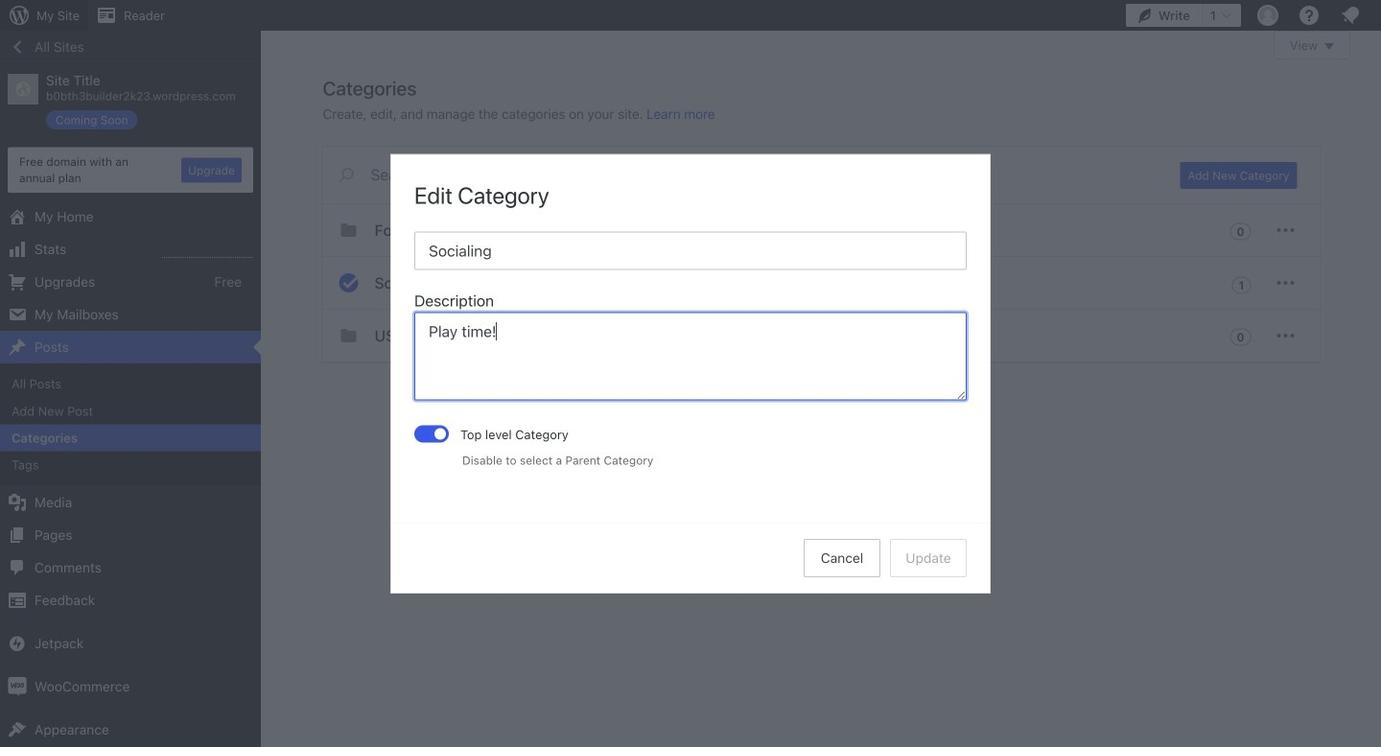 Task type: vqa. For each thing, say whether or not it's contained in the screenshot.
Toggle menu image
yes



Task type: describe. For each thing, give the bounding box(es) containing it.
manage your notifications image
[[1340, 4, 1363, 27]]

2 list item from the top
[[1373, 198, 1382, 288]]

1 list item from the top
[[1373, 98, 1382, 168]]

closed image
[[1325, 43, 1335, 50]]

4 list item from the top
[[1373, 378, 1382, 449]]

toggle menu image
[[1275, 272, 1298, 295]]

toggle menu image for usc image on the left of page
[[1275, 324, 1298, 347]]

socialing image
[[337, 272, 360, 295]]



Task type: locate. For each thing, give the bounding box(es) containing it.
list item
[[1373, 98, 1382, 168], [1373, 198, 1382, 288], [1373, 288, 1382, 378], [1373, 378, 1382, 449]]

toggle menu image
[[1275, 219, 1298, 242], [1275, 324, 1298, 347]]

main content
[[323, 31, 1351, 363]]

usc image
[[337, 324, 360, 347]]

0 vertical spatial toggle menu image
[[1275, 219, 1298, 242]]

row
[[323, 204, 1321, 363]]

1 vertical spatial toggle menu image
[[1275, 324, 1298, 347]]

help image
[[1298, 4, 1321, 27]]

None search field
[[323, 147, 1158, 202]]

toggle menu image for folder icon
[[1275, 219, 1298, 242]]

group
[[415, 289, 967, 406]]

toggle menu image up toggle menu icon on the top of the page
[[1275, 219, 1298, 242]]

2 toggle menu image from the top
[[1275, 324, 1298, 347]]

dialog
[[392, 155, 990, 593]]

toggle menu image down toggle menu icon on the top of the page
[[1275, 324, 1298, 347]]

highest hourly views 0 image
[[162, 246, 253, 258]]

update your profile, personal settings, and more image
[[1257, 4, 1280, 27]]

1 toggle menu image from the top
[[1275, 219, 1298, 242]]

New Category Name text field
[[415, 232, 967, 270]]

folder image
[[337, 219, 360, 242]]

3 list item from the top
[[1373, 288, 1382, 378]]

img image
[[8, 677, 27, 697]]

None text field
[[415, 312, 967, 400]]



